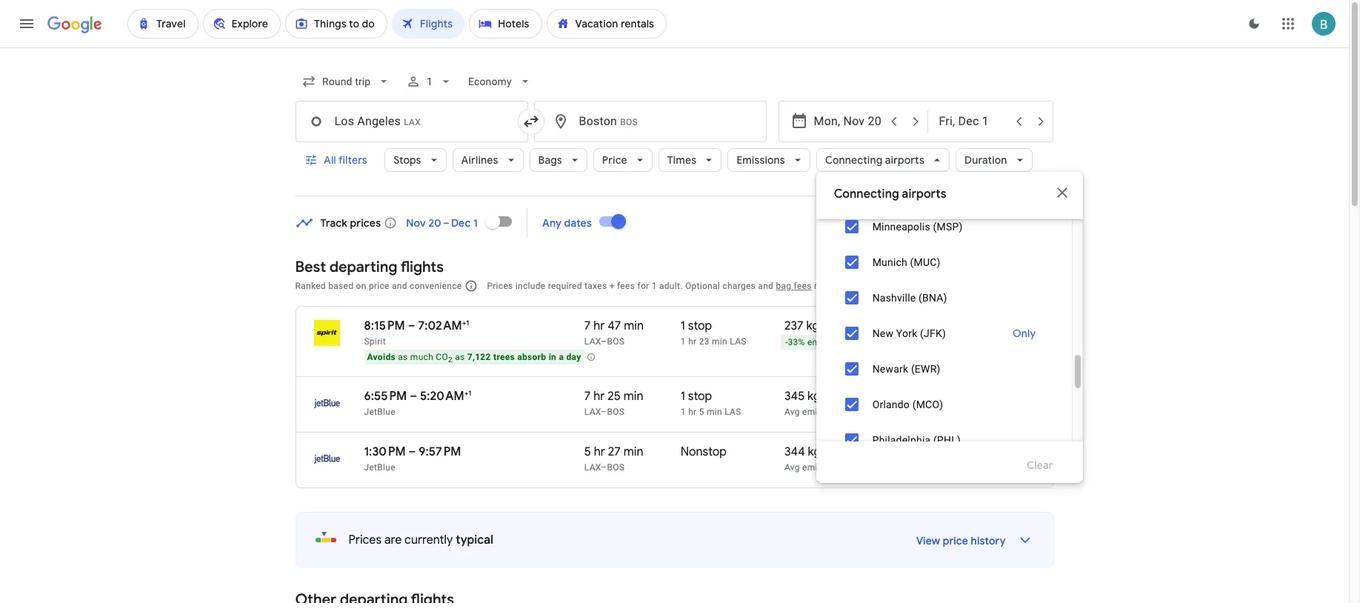 Task type: locate. For each thing, give the bounding box(es) containing it.
1 vertical spatial 5
[[584, 445, 591, 459]]

dates
[[564, 216, 592, 229]]

+
[[610, 281, 615, 291], [462, 318, 466, 327], [464, 388, 469, 398]]

only for minneapolis (msp)
[[1013, 220, 1036, 233]]

stop up 23
[[688, 319, 712, 333]]

1 vertical spatial emissions
[[802, 407, 845, 417]]

2 as from the left
[[455, 352, 465, 362]]

6:55 pm – 5:20 am + 1
[[364, 388, 472, 404]]

bos
[[607, 336, 625, 347], [607, 407, 625, 417], [607, 462, 625, 473]]

2 7 from the top
[[584, 389, 591, 404]]

nashville (bna)
[[873, 292, 947, 304]]

2 1 stop flight. element from the top
[[681, 389, 712, 406]]

7 for 7 hr 47 min
[[584, 319, 591, 333]]

1 1 stop flight. element from the top
[[681, 319, 712, 336]]

1 stop flight. element up nonstop
[[681, 389, 712, 406]]

0 vertical spatial emissions
[[808, 337, 850, 348]]

Arrival time: 7:02 AM on  Tuesday, November 21. text field
[[418, 318, 469, 333]]

5 up nonstop
[[699, 407, 704, 417]]

lax inside 7 hr 25 min lax – bos
[[584, 407, 601, 417]]

kg inside 345 kg co 2
[[808, 389, 821, 404]]

min
[[624, 319, 644, 333], [712, 336, 728, 347], [624, 389, 644, 404], [707, 407, 722, 417], [624, 445, 644, 459]]

lax inside 7 hr 47 min lax – bos
[[584, 336, 601, 347]]

co inside the 344 kg co avg emissions
[[824, 445, 842, 459]]

nashville
[[873, 292, 916, 304]]

hr inside 5 hr 27 min lax – bos
[[594, 445, 605, 459]]

hr for 5 hr 27 min
[[594, 445, 605, 459]]

min inside 5 hr 27 min lax – bos
[[624, 445, 644, 459]]

bos down 27
[[607, 462, 625, 473]]

nonstop flight. element
[[681, 445, 727, 462]]

2 vertical spatial only button
[[995, 422, 1054, 458]]

las right 23
[[730, 336, 747, 347]]

344 kg co avg emissions
[[785, 445, 845, 473]]

avg emissions
[[785, 407, 845, 417]]

1 stop flight. element up 23
[[681, 319, 712, 336]]

stop up layover (1 of 1) is a 1 hr 5 min layover at harry reid international airport in las vegas. 'element'
[[688, 389, 712, 404]]

as left 7,122
[[455, 352, 465, 362]]

+ for 7 hr 47 min
[[462, 318, 466, 327]]

co inside 345 kg co 2
[[823, 389, 842, 404]]

2 vertical spatial +
[[464, 388, 469, 398]]

1 vertical spatial price
[[943, 534, 968, 548]]

min for 5 hr 27 min
[[624, 445, 644, 459]]

9:57 pm
[[419, 445, 461, 459]]

avg down "345"
[[785, 407, 800, 417]]

hr
[[594, 319, 605, 333], [688, 336, 697, 347], [594, 389, 605, 404], [688, 407, 697, 417], [594, 445, 605, 459]]

1 only button from the top
[[995, 209, 1054, 245]]

5 inside 1 stop 1 hr 5 min las
[[699, 407, 704, 417]]

3 only from the top
[[1013, 433, 1036, 447]]

lax inside 5 hr 27 min lax – bos
[[584, 462, 601, 473]]

1 stop from the top
[[688, 319, 712, 333]]

1 vertical spatial 7
[[584, 389, 591, 404]]

2 vertical spatial kg
[[808, 445, 821, 459]]

prices left are in the left bottom of the page
[[349, 533, 382, 548]]

0 vertical spatial 2
[[841, 323, 846, 336]]

bos inside 7 hr 47 min lax – bos
[[607, 336, 625, 347]]

1 vertical spatial bos
[[607, 407, 625, 417]]

based
[[328, 281, 354, 291]]

kg for 237
[[806, 319, 820, 333]]

None text field
[[295, 101, 528, 142]]

min inside 1 stop 1 hr 23 min las
[[712, 336, 728, 347]]

a
[[559, 352, 564, 362]]

co right much
[[436, 352, 448, 362]]

(jfk)
[[920, 327, 946, 339]]

hr inside 1 stop 1 hr 5 min las
[[688, 407, 697, 417]]

prices right the learn more about ranking image
[[487, 281, 513, 291]]

lax
[[584, 336, 601, 347], [584, 407, 601, 417], [584, 462, 601, 473]]

2 up the -33% emissions
[[841, 323, 846, 336]]

kg right 344
[[808, 445, 821, 459]]

min right 25
[[624, 389, 644, 404]]

fees left for
[[617, 281, 635, 291]]

bos for 27
[[607, 462, 625, 473]]

price
[[602, 153, 627, 167], [983, 215, 1008, 228]]

1 vertical spatial +
[[462, 318, 466, 327]]

las inside 1 stop 1 hr 23 min las
[[730, 336, 747, 347]]

1 only from the top
[[1013, 220, 1036, 233]]

– down total duration 5 hr 27 min. element
[[601, 462, 607, 473]]

kg for 345
[[808, 389, 821, 404]]

hr up nonstop
[[688, 407, 697, 417]]

connecting airports down departure text box
[[825, 153, 925, 167]]

date
[[880, 215, 903, 228]]

1 vertical spatial lax
[[584, 407, 601, 417]]

0 vertical spatial 5
[[699, 407, 704, 417]]

1 avg from the top
[[785, 407, 800, 417]]

view price history image
[[1007, 522, 1043, 558]]

2 lax from the top
[[584, 407, 601, 417]]

min right 27
[[624, 445, 644, 459]]

price
[[369, 281, 390, 291], [943, 534, 968, 548]]

0 vertical spatial connecting
[[825, 153, 883, 167]]

1 vertical spatial las
[[725, 407, 741, 417]]

+ down avoids as much co 2 as 7,122 trees absorb in a day
[[464, 388, 469, 398]]

(phl)
[[934, 434, 961, 446]]

jetblue down 1:30 pm
[[364, 462, 396, 473]]

as
[[398, 352, 408, 362], [455, 352, 465, 362]]

view
[[916, 534, 940, 548]]

7 left 47
[[584, 319, 591, 333]]

None search field
[[295, 64, 1083, 483]]

1 horizontal spatial and
[[758, 281, 774, 291]]

1 vertical spatial 1 stop flight. element
[[681, 389, 712, 406]]

leaves los angeles international airport at 1:30 pm on monday, november 20 and arrives at boston logan international airport at 9:57 pm on monday, november 20. element
[[364, 445, 461, 459]]

2 inside '237 kg co 2'
[[841, 323, 846, 336]]

kg inside '237 kg co 2'
[[806, 319, 820, 333]]

hr left 25
[[594, 389, 605, 404]]

1 horizontal spatial price
[[943, 534, 968, 548]]

emissions down 344
[[802, 462, 845, 473]]

avoids as much co 2 as 7,122 trees absorb in a day
[[367, 352, 581, 364]]

1 horizontal spatial as
[[455, 352, 465, 362]]

only button for new york (jfk)
[[995, 316, 1054, 351]]

kg
[[806, 319, 820, 333], [808, 389, 821, 404], [808, 445, 821, 459]]

2 vertical spatial lax
[[584, 462, 601, 473]]

co up avg emissions
[[823, 389, 842, 404]]

price left graph
[[983, 215, 1008, 228]]

0 vertical spatial 7
[[584, 319, 591, 333]]

philadelphia (phl)
[[873, 434, 961, 446]]

layover (1 of 1) is a 1 hr 5 min layover at harry reid international airport in las vegas. element
[[681, 406, 777, 418]]

las up nonstop
[[725, 407, 741, 417]]

1 vertical spatial prices
[[349, 533, 382, 548]]

spirit
[[364, 336, 386, 347]]

price inside button
[[983, 215, 1008, 228]]

connecting airports
[[825, 153, 925, 167], [834, 187, 947, 202]]

lax up avoids as much co2 as 7122 trees absorb in a day. learn more about this calculation. "image" at the left bottom of page
[[584, 336, 601, 347]]

– right departure time: 8:15 pm. text field
[[408, 319, 415, 333]]

0 horizontal spatial price
[[369, 281, 390, 291]]

344
[[785, 445, 805, 459]]

hr inside 7 hr 47 min lax – bos
[[594, 319, 605, 333]]

stop for 7 hr 25 min
[[688, 389, 712, 404]]

all filters
[[323, 153, 367, 167]]

– down the total duration 7 hr 47 min. element
[[601, 336, 607, 347]]

0 vertical spatial airports
[[885, 153, 925, 167]]

all filters button
[[295, 142, 379, 178]]

co inside avoids as much co 2 as 7,122 trees absorb in a day
[[436, 352, 448, 362]]

emissions button
[[728, 142, 810, 178]]

Departure time: 8:15 PM. text field
[[364, 319, 405, 333]]

airports up date grid
[[885, 153, 925, 167]]

– right departure time: 1:30 pm. text box
[[409, 445, 416, 459]]

None text field
[[534, 101, 767, 142]]

0 vertical spatial avg
[[785, 407, 800, 417]]

2 for 7 hr 25 min
[[842, 394, 847, 406]]

stop inside 1 stop 1 hr 5 min las
[[688, 389, 712, 404]]

1 lax from the top
[[584, 336, 601, 347]]

3 lax from the top
[[584, 462, 601, 473]]

bos inside 5 hr 27 min lax – bos
[[607, 462, 625, 473]]

– right 6:55 pm
[[410, 389, 417, 404]]

0 vertical spatial lax
[[584, 336, 601, 347]]

avoids
[[367, 352, 396, 362]]

None field
[[295, 68, 397, 95], [462, 68, 538, 95], [295, 68, 397, 95], [462, 68, 538, 95]]

price right view
[[943, 534, 968, 548]]

min inside 7 hr 47 min lax – bos
[[624, 319, 644, 333]]

1 stop flight. element
[[681, 319, 712, 336], [681, 389, 712, 406]]

3 bos from the top
[[607, 462, 625, 473]]

avoids as much co2 as 7122 trees absorb in a day. learn more about this calculation. image
[[587, 353, 596, 362]]

departing
[[330, 258, 397, 276]]

0 vertical spatial connecting airports
[[825, 153, 925, 167]]

in
[[549, 352, 557, 362]]

1 horizontal spatial prices
[[487, 281, 513, 291]]

(muc)
[[910, 256, 941, 268]]

hr left 47
[[594, 319, 605, 333]]

1 horizontal spatial price
[[983, 215, 1008, 228]]

stop for 7 hr 47 min
[[688, 319, 712, 333]]

minneapolis
[[873, 221, 930, 233]]

co right 344
[[824, 445, 842, 459]]

las inside 1 stop 1 hr 5 min las
[[725, 407, 741, 417]]

bos inside 7 hr 25 min lax – bos
[[607, 407, 625, 417]]

price graph button
[[944, 208, 1051, 235]]

las for 237
[[730, 336, 747, 347]]

0 horizontal spatial 5
[[584, 445, 591, 459]]

prices include required taxes + fees for 1 adult. optional charges and bag fees may apply. passenger assistance
[[487, 281, 952, 291]]

7 left 25
[[584, 389, 591, 404]]

1 vertical spatial only button
[[995, 316, 1054, 351]]

0 vertical spatial price
[[602, 153, 627, 167]]

2 vertical spatial bos
[[607, 462, 625, 473]]

min inside 7 hr 25 min lax – bos
[[624, 389, 644, 404]]

1 jetblue from the top
[[364, 407, 396, 417]]

0 horizontal spatial as
[[398, 352, 408, 362]]

23
[[699, 336, 710, 347]]

5
[[699, 407, 704, 417], [584, 445, 591, 459]]

5 left 27
[[584, 445, 591, 459]]

1 as from the left
[[398, 352, 408, 362]]

0 horizontal spatial price
[[602, 153, 627, 167]]

bos down 47
[[607, 336, 625, 347]]

any
[[542, 216, 562, 229]]

0 horizontal spatial fees
[[617, 281, 635, 291]]

co for 237
[[822, 319, 841, 333]]

las
[[730, 336, 747, 347], [725, 407, 741, 417]]

1 vertical spatial 2
[[448, 356, 453, 364]]

2 stop from the top
[[688, 389, 712, 404]]

1 horizontal spatial fees
[[794, 281, 812, 291]]

1 vertical spatial avg
[[785, 462, 800, 473]]

Return text field
[[939, 102, 1007, 142]]

las for 345
[[725, 407, 741, 417]]

0 vertical spatial bos
[[607, 336, 625, 347]]

0 vertical spatial kg
[[806, 319, 820, 333]]

+ right taxes
[[610, 281, 615, 291]]

5 hr 27 min lax – bos
[[584, 445, 644, 473]]

1 stop 1 hr 5 min las
[[681, 389, 741, 417]]

total duration 7 hr 47 min. element
[[584, 319, 681, 336]]

2 up avg emissions
[[842, 394, 847, 406]]

47
[[608, 319, 621, 333]]

2 only button from the top
[[995, 316, 1054, 351]]

connecting down departure text box
[[825, 153, 883, 167]]

1 vertical spatial price
[[983, 215, 1008, 228]]

bag
[[776, 281, 792, 291]]

– inside 5 hr 27 min lax – bos
[[601, 462, 607, 473]]

airports up grid
[[902, 187, 947, 202]]

1 7 from the top
[[584, 319, 591, 333]]

0 vertical spatial las
[[730, 336, 747, 347]]

2 bos from the top
[[607, 407, 625, 417]]

0 vertical spatial stop
[[688, 319, 712, 333]]

2 avg from the top
[[785, 462, 800, 473]]

1 vertical spatial only
[[1013, 327, 1036, 340]]

hr left 23
[[688, 336, 697, 347]]

bos down 25
[[607, 407, 625, 417]]

new
[[873, 327, 894, 339]]

2 vertical spatial emissions
[[802, 462, 845, 473]]

0 vertical spatial jetblue
[[364, 407, 396, 417]]

bags
[[538, 153, 562, 167]]

min right 23
[[712, 336, 728, 347]]

jetblue down departure time: 6:55 pm. text field
[[364, 407, 396, 417]]

– down total duration 7 hr 25 min. element
[[601, 407, 607, 417]]

2 jetblue from the top
[[364, 462, 396, 473]]

new york (jfk)
[[873, 327, 946, 339]]

track prices
[[320, 216, 381, 229]]

8:15 pm
[[364, 319, 405, 333]]

adult.
[[659, 281, 683, 291]]

(msp)
[[933, 221, 963, 233]]

co up the -33% emissions
[[822, 319, 841, 333]]

avg down 344
[[785, 462, 800, 473]]

2 and from the left
[[758, 281, 774, 291]]

0 vertical spatial only
[[1013, 220, 1036, 233]]

Departure text field
[[814, 102, 882, 142]]

as left much
[[398, 352, 408, 362]]

1 vertical spatial kg
[[808, 389, 821, 404]]

change appearance image
[[1237, 6, 1272, 41]]

emissions
[[737, 153, 785, 167]]

none text field inside search field
[[295, 101, 528, 142]]

– inside 8:15 pm – 7:02 am + 1
[[408, 319, 415, 333]]

25
[[608, 389, 621, 404]]

1 vertical spatial stop
[[688, 389, 712, 404]]

1
[[427, 76, 433, 87], [473, 216, 478, 229], [652, 281, 657, 291], [466, 318, 469, 327], [681, 319, 685, 333], [681, 336, 686, 347], [469, 388, 472, 398], [681, 389, 685, 404], [681, 407, 686, 417]]

connecting airports up date grid button
[[834, 187, 947, 202]]

stop
[[688, 319, 712, 333], [688, 389, 712, 404]]

2
[[841, 323, 846, 336], [448, 356, 453, 364], [842, 394, 847, 406]]

0 horizontal spatial and
[[392, 281, 407, 291]]

connecting
[[825, 153, 883, 167], [834, 187, 899, 202]]

0 vertical spatial only button
[[995, 209, 1054, 245]]

7 inside 7 hr 47 min lax – bos
[[584, 319, 591, 333]]

min right 47
[[624, 319, 644, 333]]

1 vertical spatial jetblue
[[364, 462, 396, 473]]

0 vertical spatial 1 stop flight. element
[[681, 319, 712, 336]]

+ inside 6:55 pm – 5:20 am + 1
[[464, 388, 469, 398]]

typical
[[456, 533, 493, 548]]

1 inside find the best price "region"
[[473, 216, 478, 229]]

2 inside 345 kg co 2
[[842, 394, 847, 406]]

min up nonstop
[[707, 407, 722, 417]]

1 bos from the top
[[607, 336, 625, 347]]

and down flights
[[392, 281, 407, 291]]

assistance
[[907, 281, 952, 291]]

and left bag
[[758, 281, 774, 291]]

Departure time: 1:30 PM. text field
[[364, 445, 406, 459]]

2 inside avoids as much co 2 as 7,122 trees absorb in a day
[[448, 356, 453, 364]]

+ up avoids as much co 2 as 7,122 trees absorb in a day
[[462, 318, 466, 327]]

duration button
[[956, 142, 1033, 178]]

2 vertical spatial 2
[[842, 394, 847, 406]]

connecting up date grid button
[[834, 187, 899, 202]]

+ inside 8:15 pm – 7:02 am + 1
[[462, 318, 466, 327]]

lax down total duration 5 hr 27 min. element
[[584, 462, 601, 473]]

learn more about tracked prices image
[[384, 216, 397, 229]]

emissions
[[808, 337, 850, 348], [802, 407, 845, 417], [802, 462, 845, 473]]

none search field containing connecting airports
[[295, 64, 1083, 483]]

– inside 6:55 pm – 5:20 am + 1
[[410, 389, 417, 404]]

emissions down '237 kg co 2'
[[808, 337, 850, 348]]

1 horizontal spatial 5
[[699, 407, 704, 417]]

prices are currently typical
[[349, 533, 493, 548]]

lax down total duration 7 hr 25 min. element
[[584, 407, 601, 417]]

fees right bag
[[794, 281, 812, 291]]

2 vertical spatial only
[[1013, 433, 1036, 447]]

1 fees from the left
[[617, 281, 635, 291]]

filters
[[338, 153, 367, 167]]

3 only button from the top
[[995, 422, 1054, 458]]

stop inside 1 stop 1 hr 23 min las
[[688, 319, 712, 333]]

price for price graph
[[983, 215, 1008, 228]]

orlando
[[873, 399, 910, 410]]

2 right much
[[448, 356, 453, 364]]

Arrival time: 9:57 PM. text field
[[419, 445, 461, 459]]

price right bags popup button
[[602, 153, 627, 167]]

2 only from the top
[[1013, 327, 1036, 340]]

any dates
[[542, 216, 592, 229]]

prices
[[350, 216, 381, 229]]

7 inside 7 hr 25 min lax – bos
[[584, 389, 591, 404]]

0 vertical spatial prices
[[487, 281, 513, 291]]

emissions down 345 kg co 2
[[802, 407, 845, 417]]

co inside '237 kg co 2'
[[822, 319, 841, 333]]

price inside popup button
[[602, 153, 627, 167]]

kg up avg emissions
[[808, 389, 821, 404]]

and
[[392, 281, 407, 291], [758, 281, 774, 291]]

hr left 27
[[594, 445, 605, 459]]

0 horizontal spatial prices
[[349, 533, 382, 548]]

hr inside 7 hr 25 min lax – bos
[[594, 389, 605, 404]]

history
[[971, 534, 1006, 548]]

jetblue
[[364, 407, 396, 417], [364, 462, 396, 473]]

price right the on in the top of the page
[[369, 281, 390, 291]]

kg up the -33% emissions
[[806, 319, 820, 333]]

only button for philadelphia (phl)
[[995, 422, 1054, 458]]

1 vertical spatial connecting airports
[[834, 187, 947, 202]]

7 for 7 hr 25 min
[[584, 389, 591, 404]]

price for price
[[602, 153, 627, 167]]



Task type: describe. For each thing, give the bounding box(es) containing it.
date grid button
[[841, 208, 938, 235]]

trees
[[493, 352, 515, 362]]

345 kg co 2
[[785, 389, 847, 406]]

learn more about ranking image
[[465, 279, 478, 293]]

1 stop flight. element for 7 hr 47 min
[[681, 319, 712, 336]]

taxes
[[585, 281, 607, 291]]

date grid
[[880, 215, 926, 228]]

airlines button
[[452, 142, 524, 178]]

jetblue inside 1:30 pm – 9:57 pm jetblue
[[364, 462, 396, 473]]

find the best price region
[[295, 203, 1054, 247]]

include
[[516, 281, 546, 291]]

1 stop flight. element for 7 hr 25 min
[[681, 389, 712, 406]]

apply.
[[834, 281, 859, 291]]

all
[[323, 153, 336, 167]]

7 hr 25 min lax – bos
[[584, 389, 644, 417]]

-
[[785, 337, 788, 348]]

main menu image
[[18, 15, 36, 33]]

lax for 5 hr 27 min
[[584, 462, 601, 473]]

newark (ewr)
[[873, 363, 941, 375]]

on
[[356, 281, 366, 291]]

0 vertical spatial price
[[369, 281, 390, 291]]

1 inside popup button
[[427, 76, 433, 87]]

1 and from the left
[[392, 281, 407, 291]]

connecting inside popup button
[[825, 153, 883, 167]]

best departing flights main content
[[295, 203, 1054, 603]]

– inside 7 hr 47 min lax – bos
[[601, 336, 607, 347]]

minneapolis (msp)
[[873, 221, 963, 233]]

absorb
[[517, 352, 546, 362]]

lax for 7 hr 47 min
[[584, 336, 601, 347]]

1 inside 6:55 pm – 5:20 am + 1
[[469, 388, 472, 398]]

min for 7 hr 25 min
[[624, 389, 644, 404]]

price button
[[593, 142, 653, 178]]

27
[[608, 445, 621, 459]]

(bna)
[[919, 292, 947, 304]]

optional
[[685, 281, 720, 291]]

– inside 1:30 pm – 9:57 pm jetblue
[[409, 445, 416, 459]]

airlines
[[461, 153, 498, 167]]

layover (1 of 1) is a 1 hr 23 min layover at harry reid international airport in las vegas. element
[[681, 336, 777, 348]]

2 fees from the left
[[794, 281, 812, 291]]

passenger assistance button
[[861, 281, 952, 291]]

2 for 7 hr 47 min
[[841, 323, 846, 336]]

close dialog image
[[1053, 184, 1071, 202]]

munich
[[873, 256, 908, 268]]

bag fees button
[[776, 281, 812, 291]]

345
[[785, 389, 805, 404]]

avg inside the 344 kg co avg emissions
[[785, 462, 800, 473]]

hr for 7 hr 47 min
[[594, 319, 605, 333]]

newark
[[873, 363, 909, 375]]

hr inside 1 stop 1 hr 23 min las
[[688, 336, 697, 347]]

nonstop
[[681, 445, 727, 459]]

loading results progress bar
[[0, 47, 1349, 50]]

co for 345
[[823, 389, 842, 404]]

kg inside the 344 kg co avg emissions
[[808, 445, 821, 459]]

(mco)
[[913, 399, 943, 410]]

for
[[638, 281, 649, 291]]

may
[[814, 281, 832, 291]]

price graph
[[983, 215, 1039, 228]]

times
[[667, 153, 697, 167]]

bags button
[[529, 142, 587, 178]]

237
[[785, 319, 804, 333]]

+ for 7 hr 25 min
[[464, 388, 469, 398]]

total duration 7 hr 25 min. element
[[584, 389, 681, 406]]

ranked based on price and convenience
[[295, 281, 462, 291]]

airports inside popup button
[[885, 153, 925, 167]]

0 vertical spatial +
[[610, 281, 615, 291]]

view price history
[[916, 534, 1006, 548]]

237 kg co 2
[[785, 319, 846, 336]]

hr for 7 hr 25 min
[[594, 389, 605, 404]]

Arrival time: 5:20 AM on  Tuesday, November 21. text field
[[420, 388, 472, 404]]

nov
[[406, 216, 426, 229]]

orlando (mco)
[[873, 399, 943, 410]]

5:20 am
[[420, 389, 464, 404]]

prices for prices are currently typical
[[349, 533, 382, 548]]

stops
[[394, 153, 421, 167]]

only for new york (jfk)
[[1013, 327, 1036, 340]]

bos for 47
[[607, 336, 625, 347]]

flights
[[401, 258, 444, 276]]

ranked
[[295, 281, 326, 291]]

– inside 7 hr 25 min lax – bos
[[601, 407, 607, 417]]

prices for prices include required taxes + fees for 1 adult. optional charges and bag fees may apply. passenger assistance
[[487, 281, 513, 291]]

connecting airports inside popup button
[[825, 153, 925, 167]]

philadelphia
[[873, 434, 931, 446]]

1 vertical spatial airports
[[902, 187, 947, 202]]

33%
[[788, 337, 805, 348]]

5 inside 5 hr 27 min lax – bos
[[584, 445, 591, 459]]

times button
[[659, 142, 722, 178]]

only button for minneapolis (msp)
[[995, 209, 1054, 245]]

best
[[295, 258, 326, 276]]

total duration 5 hr 27 min. element
[[584, 445, 681, 462]]

emissions inside the 344 kg co avg emissions
[[802, 462, 845, 473]]

-33% emissions
[[785, 337, 850, 348]]

7 hr 47 min lax – bos
[[584, 319, 644, 347]]

co for 344
[[824, 445, 842, 459]]

leaves los angeles international airport at 8:15 pm on monday, november 20 and arrives at boston logan international airport at 7:02 am on tuesday, november 21. element
[[364, 318, 469, 333]]

7:02 am
[[418, 319, 462, 333]]

york
[[896, 327, 918, 339]]

charges
[[723, 281, 756, 291]]

Departure time: 6:55 PM. text field
[[364, 389, 407, 404]]

leaves los angeles international airport at 6:55 pm on monday, november 20 and arrives at boston logan international airport at 5:20 am on tuesday, november 21. element
[[364, 388, 472, 404]]

only for philadelphia (phl)
[[1013, 433, 1036, 447]]

currently
[[405, 533, 453, 548]]

lax for 7 hr 25 min
[[584, 407, 601, 417]]

min inside 1 stop 1 hr 5 min las
[[707, 407, 722, 417]]

min for 7 hr 47 min
[[624, 319, 644, 333]]

graph
[[1010, 215, 1039, 228]]

passenger
[[861, 281, 905, 291]]

required
[[548, 281, 582, 291]]

bos for 25
[[607, 407, 625, 417]]

1 button
[[400, 64, 459, 99]]

are
[[385, 533, 402, 548]]

1 vertical spatial connecting
[[834, 187, 899, 202]]

nov 20 – dec 1
[[406, 216, 478, 229]]

duration
[[965, 153, 1007, 167]]

best departing flights
[[295, 258, 444, 276]]

8:15 pm – 7:02 am + 1
[[364, 318, 469, 333]]

1 inside 8:15 pm – 7:02 am + 1
[[466, 318, 469, 327]]

track
[[320, 216, 348, 229]]

20 – dec
[[429, 216, 471, 229]]

swap origin and destination. image
[[522, 113, 540, 130]]

6:55 pm
[[364, 389, 407, 404]]



Task type: vqa. For each thing, say whether or not it's contained in the screenshot.
based
yes



